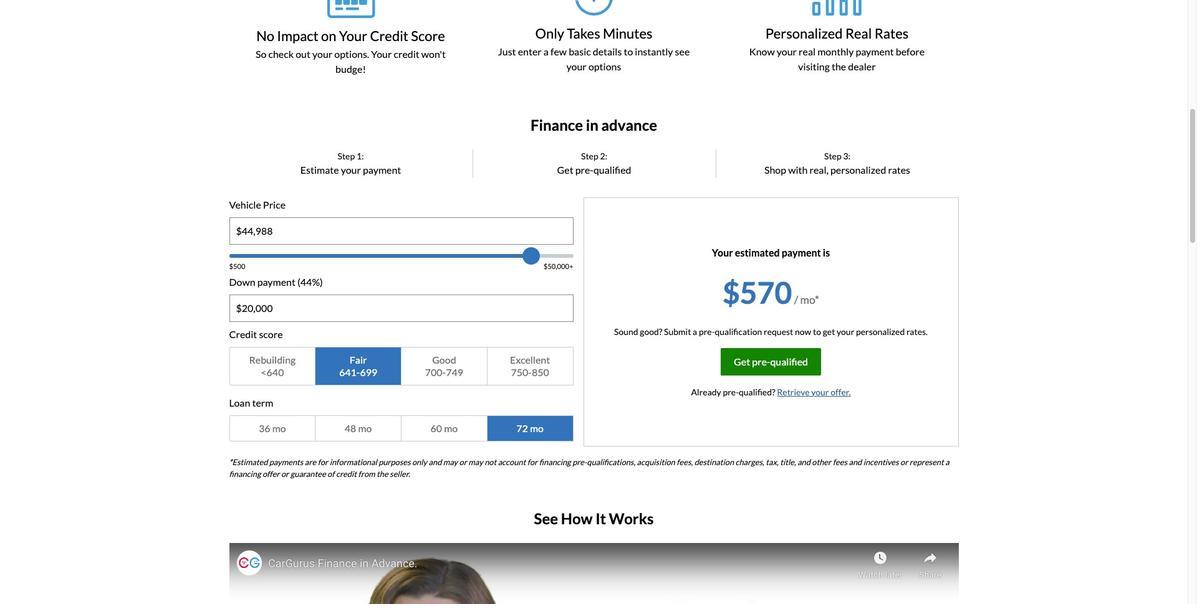 Task type: locate. For each thing, give the bounding box(es) containing it.
with
[[788, 164, 808, 176]]

payment left is
[[782, 247, 821, 259]]

2 horizontal spatial a
[[945, 457, 950, 467]]

Down payment (44%) text field
[[230, 295, 573, 322]]

0 horizontal spatial get
[[557, 164, 573, 176]]

vehicle
[[229, 199, 261, 211]]

already
[[691, 387, 721, 398]]

not
[[485, 457, 496, 467]]

on
[[321, 27, 336, 44]]

guarantee
[[290, 469, 326, 479]]

mo
[[272, 423, 286, 434], [358, 423, 372, 434], [444, 423, 458, 434], [530, 423, 544, 434]]

only
[[412, 457, 427, 467]]

or down payments
[[281, 469, 289, 479]]

1 horizontal spatial for
[[527, 457, 538, 467]]

1 for from the left
[[318, 457, 328, 467]]

may
[[443, 457, 458, 467], [468, 457, 483, 467]]

0 horizontal spatial step
[[338, 151, 355, 161]]

1 horizontal spatial step
[[581, 151, 598, 161]]

qualified inside "step 2: get pre-qualified"
[[594, 164, 631, 176]]

0 vertical spatial personalized
[[831, 164, 886, 176]]

1 step from the left
[[338, 151, 355, 161]]

may right the only
[[443, 457, 458, 467]]

749
[[446, 366, 463, 378]]

1 vertical spatial the
[[377, 469, 388, 479]]

1 horizontal spatial get
[[734, 356, 750, 368]]

payments
[[269, 457, 303, 467]]

payment up the dealer
[[856, 45, 894, 57]]

mo right 36
[[272, 423, 286, 434]]

1 vertical spatial credit
[[229, 328, 257, 340]]

financing down 72 mo
[[539, 457, 571, 467]]

for right the account
[[527, 457, 538, 467]]

1 and from the left
[[429, 457, 442, 467]]

0 horizontal spatial credit
[[336, 469, 357, 479]]

pre- right submit
[[699, 327, 715, 337]]

mo*
[[800, 294, 819, 307]]

your inside personalized real rates know your real monthly payment before visiting the dealer
[[777, 45, 797, 57]]

step left 3: at the top
[[824, 151, 842, 161]]

0 vertical spatial your
[[339, 27, 367, 44]]

qualified down 2:
[[594, 164, 631, 176]]

step left 2:
[[581, 151, 598, 161]]

0 vertical spatial a
[[544, 45, 549, 57]]

1 vertical spatial your
[[371, 48, 392, 60]]

sound
[[614, 327, 638, 337]]

personalized
[[831, 164, 886, 176], [856, 327, 905, 337]]

0 horizontal spatial to
[[624, 45, 633, 57]]

your down 1:
[[341, 164, 361, 176]]

details
[[593, 45, 622, 57]]

no impact on your credit score so check out your options. your credit won't budge!
[[256, 27, 446, 75]]

represent
[[910, 457, 944, 467]]

or left represent
[[900, 457, 908, 467]]

1 vertical spatial qualified
[[770, 356, 808, 368]]

0 horizontal spatial qualified
[[594, 164, 631, 176]]

pre- inside *estimated payments are for informational purposes only and may or may not account for financing pre-qualifications, acquisition fees, destination charges, tax, title, and other fees and incentives or represent a financing offer or guarantee of credit from the seller.
[[573, 457, 587, 467]]

0 horizontal spatial and
[[429, 457, 442, 467]]

dealer
[[848, 60, 876, 72]]

check
[[268, 48, 294, 60]]

financing
[[539, 457, 571, 467], [229, 469, 261, 479]]

3 step from the left
[[824, 151, 842, 161]]

your right options.
[[371, 48, 392, 60]]

the inside personalized real rates know your real monthly payment before visiting the dealer
[[832, 60, 846, 72]]

1 vertical spatial get
[[734, 356, 750, 368]]

already pre-qualified? retrieve your offer.
[[691, 387, 851, 398]]

rebuilding
[[249, 354, 296, 366]]

a inside only takes minutes just enter a few basic details to instantly see your options
[[544, 45, 549, 57]]

2 vertical spatial your
[[712, 247, 733, 259]]

$570 / mo*
[[723, 275, 819, 310]]

0 vertical spatial qualified
[[594, 164, 631, 176]]

mo right '72'
[[530, 423, 544, 434]]

financing down '*estimated'
[[229, 469, 261, 479]]

pre- down in
[[575, 164, 594, 176]]

get pre-qualified button
[[721, 348, 821, 376]]

for
[[318, 457, 328, 467], [527, 457, 538, 467]]

1 vertical spatial financing
[[229, 469, 261, 479]]

personalized down 3: at the top
[[831, 164, 886, 176]]

get inside button
[[734, 356, 750, 368]]

your left the real
[[777, 45, 797, 57]]

1 mo from the left
[[272, 423, 286, 434]]

1 may from the left
[[443, 457, 458, 467]]

2 and from the left
[[798, 457, 811, 467]]

real
[[845, 25, 872, 41]]

0 horizontal spatial the
[[377, 469, 388, 479]]

3 mo from the left
[[444, 423, 458, 434]]

impact
[[277, 27, 319, 44]]

72 mo
[[516, 423, 544, 434]]

4 mo from the left
[[530, 423, 544, 434]]

credit left the won't
[[394, 48, 420, 60]]

credit
[[370, 27, 408, 44], [229, 328, 257, 340]]

1 vertical spatial to
[[813, 327, 821, 337]]

estimate
[[300, 164, 339, 176]]

2 mo from the left
[[358, 423, 372, 434]]

the down monthly
[[832, 60, 846, 72]]

credit down informational
[[336, 469, 357, 479]]

your left estimated
[[712, 247, 733, 259]]

2:
[[600, 151, 607, 161]]

credit
[[394, 48, 420, 60], [336, 469, 357, 479]]

0 horizontal spatial for
[[318, 457, 328, 467]]

step inside "step 2: get pre-qualified"
[[581, 151, 598, 161]]

$500
[[229, 262, 245, 270]]

1 horizontal spatial a
[[693, 327, 697, 337]]

fees
[[833, 457, 847, 467]]

a right represent
[[945, 457, 950, 467]]

step
[[338, 151, 355, 161], [581, 151, 598, 161], [824, 151, 842, 161]]

step left 1:
[[338, 151, 355, 161]]

1 horizontal spatial your
[[371, 48, 392, 60]]

payment inside personalized real rates know your real monthly payment before visiting the dealer
[[856, 45, 894, 57]]

0 horizontal spatial a
[[544, 45, 549, 57]]

0 vertical spatial financing
[[539, 457, 571, 467]]

get
[[557, 164, 573, 176], [734, 356, 750, 368]]

1 horizontal spatial credit
[[394, 48, 420, 60]]

may left not
[[468, 457, 483, 467]]

pre- up how
[[573, 457, 587, 467]]

price
[[263, 199, 286, 211]]

monthly
[[818, 45, 854, 57]]

payment down 1:
[[363, 164, 401, 176]]

2 horizontal spatial or
[[900, 457, 908, 467]]

your up options.
[[339, 27, 367, 44]]

credit score
[[229, 328, 283, 340]]

to left get
[[813, 327, 821, 337]]

0 horizontal spatial or
[[281, 469, 289, 479]]

0 vertical spatial credit
[[370, 27, 408, 44]]

0 horizontal spatial your
[[339, 27, 367, 44]]

it
[[596, 510, 606, 528]]

other
[[812, 457, 831, 467]]

score
[[259, 328, 283, 340]]

and right the only
[[429, 457, 442, 467]]

/
[[794, 294, 798, 307]]

2 step from the left
[[581, 151, 598, 161]]

qualified up retrieve at the right of page
[[770, 356, 808, 368]]

and right fees
[[849, 457, 862, 467]]

None text field
[[230, 218, 573, 244]]

2 vertical spatial a
[[945, 457, 950, 467]]

a inside *estimated payments are for informational purposes only and may or may not account for financing pre-qualifications, acquisition fees, destination charges, tax, title, and other fees and incentives or represent a financing offer or guarantee of credit from the seller.
[[945, 457, 950, 467]]

credit inside the "no impact on your credit score so check out your options. your credit won't budge!"
[[370, 27, 408, 44]]

0 vertical spatial to
[[624, 45, 633, 57]]

your down basic
[[567, 60, 587, 72]]

a right submit
[[693, 327, 697, 337]]

the right from
[[377, 469, 388, 479]]

a left few
[[544, 45, 549, 57]]

your inside step 1: estimate your payment
[[341, 164, 361, 176]]

or left not
[[459, 457, 467, 467]]

0 horizontal spatial financing
[[229, 469, 261, 479]]

and right title,
[[798, 457, 811, 467]]

699
[[360, 366, 377, 378]]

instantly
[[635, 45, 673, 57]]

of
[[327, 469, 335, 479]]

offer
[[262, 469, 280, 479]]

qualified?
[[739, 387, 775, 398]]

for right the are
[[318, 457, 328, 467]]

0 vertical spatial credit
[[394, 48, 420, 60]]

your left offer.
[[811, 387, 829, 398]]

get down qualification
[[734, 356, 750, 368]]

out
[[296, 48, 310, 60]]

seller.
[[390, 469, 410, 479]]

to down minutes
[[624, 45, 633, 57]]

1 horizontal spatial the
[[832, 60, 846, 72]]

1 horizontal spatial may
[[468, 457, 483, 467]]

account
[[498, 457, 526, 467]]

2 horizontal spatial step
[[824, 151, 842, 161]]

personalized inside step 3: shop with real, personalized rates
[[831, 164, 886, 176]]

retrieve your offer. link
[[777, 387, 851, 398]]

0 vertical spatial the
[[832, 60, 846, 72]]

charges,
[[735, 457, 764, 467]]

good
[[432, 354, 456, 366]]

1 horizontal spatial qualified
[[770, 356, 808, 368]]

credit inside *estimated payments are for informational purposes only and may or may not account for financing pre-qualifications, acquisition fees, destination charges, tax, title, and other fees and incentives or represent a financing offer or guarantee of credit from the seller.
[[336, 469, 357, 479]]

1 horizontal spatial credit
[[370, 27, 408, 44]]

700-
[[425, 366, 446, 378]]

2 horizontal spatial and
[[849, 457, 862, 467]]

pre- inside "step 2: get pre-qualified"
[[575, 164, 594, 176]]

payment
[[856, 45, 894, 57], [363, 164, 401, 176], [782, 247, 821, 259], [257, 276, 296, 288]]

no
[[256, 27, 274, 44]]

pre- up qualified?
[[752, 356, 770, 368]]

are
[[305, 457, 316, 467]]

1 vertical spatial credit
[[336, 469, 357, 479]]

your estimated payment is
[[712, 247, 830, 259]]

minutes
[[603, 25, 653, 41]]

vehicle price
[[229, 199, 286, 211]]

mo right 48
[[358, 423, 372, 434]]

mo right 60
[[444, 423, 458, 434]]

step inside step 1: estimate your payment
[[338, 151, 355, 161]]

your right 'out'
[[312, 48, 333, 60]]

1 horizontal spatial and
[[798, 457, 811, 467]]

72
[[516, 423, 528, 434]]

informational
[[330, 457, 377, 467]]

visiting
[[798, 60, 830, 72]]

your inside the "no impact on your credit score so check out your options. your credit won't budge!"
[[312, 48, 333, 60]]

mo for 72 mo
[[530, 423, 544, 434]]

personalized left rates.
[[856, 327, 905, 337]]

finance in advance
[[531, 116, 657, 134]]

36
[[259, 423, 270, 434]]

0 horizontal spatial may
[[443, 457, 458, 467]]

fair 641-699
[[339, 354, 377, 378]]

get down finance
[[557, 164, 573, 176]]

step inside step 3: shop with real, personalized rates
[[824, 151, 842, 161]]

$50,000+
[[544, 262, 573, 270]]

1 vertical spatial a
[[693, 327, 697, 337]]

0 vertical spatial get
[[557, 164, 573, 176]]



Task type: vqa. For each thing, say whether or not it's contained in the screenshot.
'Vehicle'
yes



Task type: describe. For each thing, give the bounding box(es) containing it.
options.
[[334, 48, 369, 60]]

now
[[795, 327, 811, 337]]

fair
[[350, 354, 367, 366]]

enter
[[518, 45, 542, 57]]

rates
[[875, 25, 909, 41]]

only
[[535, 25, 564, 41]]

36 mo
[[259, 423, 286, 434]]

mo for 48 mo
[[358, 423, 372, 434]]

*estimated payments are for informational purposes only and may or may not account for financing pre-qualifications, acquisition fees, destination charges, tax, title, and other fees and incentives or represent a financing offer or guarantee of credit from the seller.
[[229, 457, 950, 479]]

2 may from the left
[[468, 457, 483, 467]]

down payment (44%)
[[229, 276, 323, 288]]

850
[[532, 366, 549, 378]]

good?
[[640, 327, 662, 337]]

from
[[358, 469, 375, 479]]

takes
[[567, 25, 600, 41]]

tax,
[[766, 457, 779, 467]]

your inside only takes minutes just enter a few basic details to instantly see your options
[[567, 60, 587, 72]]

good 700-749
[[425, 354, 463, 378]]

step for real,
[[824, 151, 842, 161]]

payment inside step 1: estimate your payment
[[363, 164, 401, 176]]

real
[[799, 45, 816, 57]]

credit inside the "no impact on your credit score so check out your options. your credit won't budge!"
[[394, 48, 420, 60]]

purposes
[[379, 457, 411, 467]]

(44%)
[[297, 276, 323, 288]]

sound good? submit a pre-qualification request now to get your personalized rates.
[[614, 327, 928, 337]]

shop
[[764, 164, 786, 176]]

60 mo
[[431, 423, 458, 434]]

real,
[[810, 164, 829, 176]]

2 for from the left
[[527, 457, 538, 467]]

1 horizontal spatial or
[[459, 457, 467, 467]]

how
[[561, 510, 593, 528]]

pre- inside button
[[752, 356, 770, 368]]

basic
[[569, 45, 591, 57]]

payment left (44%)
[[257, 276, 296, 288]]

get
[[823, 327, 835, 337]]

in
[[586, 116, 599, 134]]

rates
[[888, 164, 910, 176]]

excellent 750-850
[[510, 354, 550, 378]]

3:
[[843, 151, 851, 161]]

mo for 36 mo
[[272, 423, 286, 434]]

personalized real rates know your real monthly payment before visiting the dealer
[[749, 25, 925, 72]]

1 horizontal spatial to
[[813, 327, 821, 337]]

get pre-qualified
[[734, 356, 808, 368]]

budge!
[[336, 63, 366, 75]]

score
[[411, 27, 445, 44]]

won't
[[421, 48, 446, 60]]

before
[[896, 45, 925, 57]]

advance
[[601, 116, 657, 134]]

1 horizontal spatial financing
[[539, 457, 571, 467]]

destination
[[694, 457, 734, 467]]

$570
[[723, 275, 792, 310]]

to inside only takes minutes just enter a few basic details to instantly see your options
[[624, 45, 633, 57]]

qualification
[[715, 327, 762, 337]]

48 mo
[[345, 423, 372, 434]]

60
[[431, 423, 442, 434]]

750-
[[511, 366, 532, 378]]

641-
[[339, 366, 360, 378]]

see
[[534, 510, 558, 528]]

excellent
[[510, 354, 550, 366]]

request
[[764, 327, 793, 337]]

2 horizontal spatial your
[[712, 247, 733, 259]]

finance
[[531, 116, 583, 134]]

know
[[749, 45, 775, 57]]

get inside "step 2: get pre-qualified"
[[557, 164, 573, 176]]

step for payment
[[338, 151, 355, 161]]

fees,
[[677, 457, 693, 467]]

options
[[589, 60, 621, 72]]

retrieve
[[777, 387, 810, 398]]

3 and from the left
[[849, 457, 862, 467]]

submit
[[664, 327, 691, 337]]

only takes minutes just enter a few basic details to instantly see your options
[[498, 25, 690, 72]]

see how it works
[[534, 510, 654, 528]]

the inside *estimated payments are for informational purposes only and may or may not account for financing pre-qualifications, acquisition fees, destination charges, tax, title, and other fees and incentives or represent a financing offer or guarantee of credit from the seller.
[[377, 469, 388, 479]]

1:
[[357, 151, 364, 161]]

is
[[823, 247, 830, 259]]

mo for 60 mo
[[444, 423, 458, 434]]

1 vertical spatial personalized
[[856, 327, 905, 337]]

step for qualified
[[581, 151, 598, 161]]

see
[[675, 45, 690, 57]]

loan
[[229, 397, 250, 409]]

qualified inside button
[[770, 356, 808, 368]]

0 horizontal spatial credit
[[229, 328, 257, 340]]

qualifications,
[[587, 457, 635, 467]]

term
[[252, 397, 273, 409]]

step 3: shop with real, personalized rates
[[764, 151, 910, 176]]

step 1: estimate your payment
[[300, 151, 401, 176]]

your right get
[[837, 327, 854, 337]]

estimated
[[735, 247, 780, 259]]

loan term
[[229, 397, 273, 409]]

few
[[551, 45, 567, 57]]

pre- right already
[[723, 387, 739, 398]]

<640
[[261, 366, 284, 378]]



